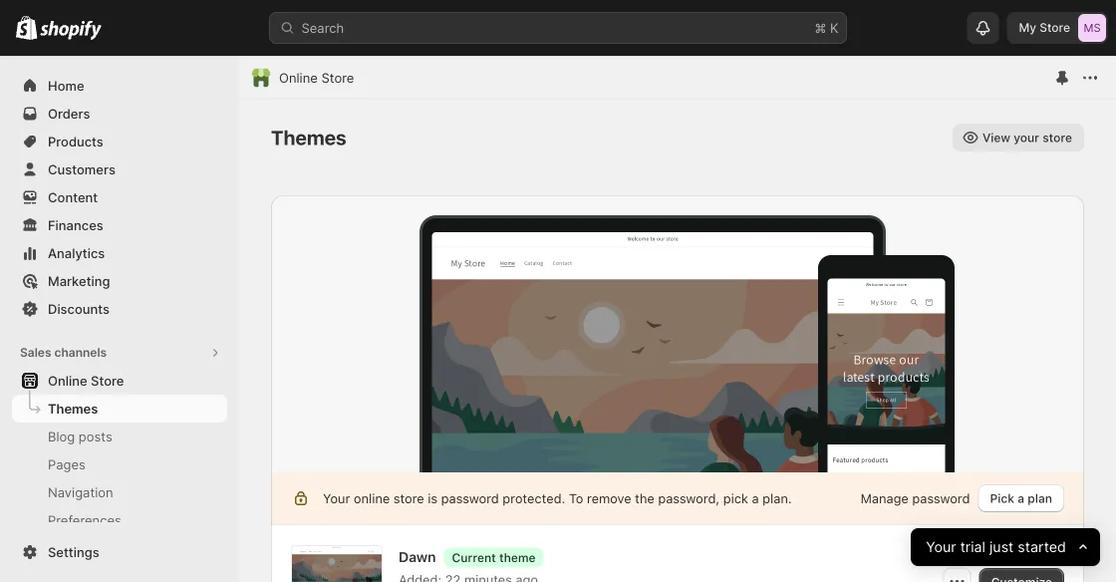 Task type: vqa. For each thing, say whether or not it's contained in the screenshot.
from
no



Task type: describe. For each thing, give the bounding box(es) containing it.
trial
[[961, 539, 986, 556]]

1 vertical spatial online
[[48, 373, 87, 388]]

discounts link
[[12, 295, 227, 323]]

just
[[990, 539, 1014, 556]]

blog posts link
[[12, 423, 227, 451]]

preferences link
[[12, 507, 227, 535]]

my store image
[[1079, 14, 1107, 42]]

themes link
[[12, 395, 227, 423]]

sales channels
[[20, 346, 107, 360]]

online store inside online store link
[[48, 373, 124, 388]]

discounts
[[48, 301, 110, 317]]

0 vertical spatial online store
[[279, 70, 354, 85]]

sales channels button
[[12, 339, 227, 367]]

shopify image
[[16, 16, 37, 40]]

online store image
[[251, 68, 271, 88]]

1 horizontal spatial store
[[322, 70, 354, 85]]

analytics link
[[12, 239, 227, 267]]

content
[[48, 189, 98, 205]]

posts
[[79, 429, 112, 444]]

channels
[[54, 346, 107, 360]]

my
[[1020, 20, 1037, 35]]

preferences
[[48, 513, 121, 528]]

analytics
[[48, 245, 105, 261]]

your
[[926, 539, 957, 556]]

your trial just started
[[926, 539, 1067, 556]]

0 vertical spatial store
[[1040, 20, 1071, 35]]

shopify image
[[40, 20, 102, 40]]

blog
[[48, 429, 75, 444]]

started
[[1018, 539, 1067, 556]]

⌘ k
[[815, 20, 839, 35]]

navigation link
[[12, 479, 227, 507]]

orders
[[48, 106, 90, 121]]

settings
[[48, 544, 99, 560]]

marketing
[[48, 273, 110, 289]]

your trial just started button
[[911, 529, 1101, 566]]

⌘
[[815, 20, 827, 35]]

themes
[[48, 401, 98, 416]]

orders link
[[12, 100, 227, 128]]

finances link
[[12, 211, 227, 239]]

1 vertical spatial online store link
[[12, 367, 227, 395]]

blog posts
[[48, 429, 112, 444]]



Task type: locate. For each thing, give the bounding box(es) containing it.
online down sales channels
[[48, 373, 87, 388]]

online store down channels on the left bottom
[[48, 373, 124, 388]]

store down search
[[322, 70, 354, 85]]

my store
[[1020, 20, 1071, 35]]

1 horizontal spatial online store
[[279, 70, 354, 85]]

products
[[48, 134, 104, 149]]

1 vertical spatial online store
[[48, 373, 124, 388]]

online
[[279, 70, 318, 85], [48, 373, 87, 388]]

online store down search
[[279, 70, 354, 85]]

0 horizontal spatial online
[[48, 373, 87, 388]]

1 horizontal spatial online store link
[[279, 68, 354, 88]]

online right online store icon
[[279, 70, 318, 85]]

online store link
[[279, 68, 354, 88], [12, 367, 227, 395]]

home
[[48, 78, 84, 93]]

0 horizontal spatial online store link
[[12, 367, 227, 395]]

1 horizontal spatial online
[[279, 70, 318, 85]]

navigation
[[48, 485, 113, 500]]

online store
[[279, 70, 354, 85], [48, 373, 124, 388]]

1 vertical spatial store
[[322, 70, 354, 85]]

store down sales channels "button"
[[91, 373, 124, 388]]

search
[[302, 20, 344, 35]]

customers link
[[12, 156, 227, 183]]

0 horizontal spatial store
[[91, 373, 124, 388]]

store right my
[[1040, 20, 1071, 35]]

finances
[[48, 217, 103, 233]]

products link
[[12, 128, 227, 156]]

sales
[[20, 346, 51, 360]]

pages
[[48, 457, 86, 472]]

content link
[[12, 183, 227, 211]]

pages link
[[12, 451, 227, 479]]

0 vertical spatial online store link
[[279, 68, 354, 88]]

home link
[[12, 72, 227, 100]]

k
[[831, 20, 839, 35]]

settings link
[[12, 538, 227, 566]]

online store link down search
[[279, 68, 354, 88]]

0 vertical spatial online
[[279, 70, 318, 85]]

online store link down channels on the left bottom
[[12, 367, 227, 395]]

2 horizontal spatial store
[[1040, 20, 1071, 35]]

customers
[[48, 162, 116, 177]]

2 vertical spatial store
[[91, 373, 124, 388]]

marketing link
[[12, 267, 227, 295]]

0 horizontal spatial online store
[[48, 373, 124, 388]]

store
[[1040, 20, 1071, 35], [322, 70, 354, 85], [91, 373, 124, 388]]



